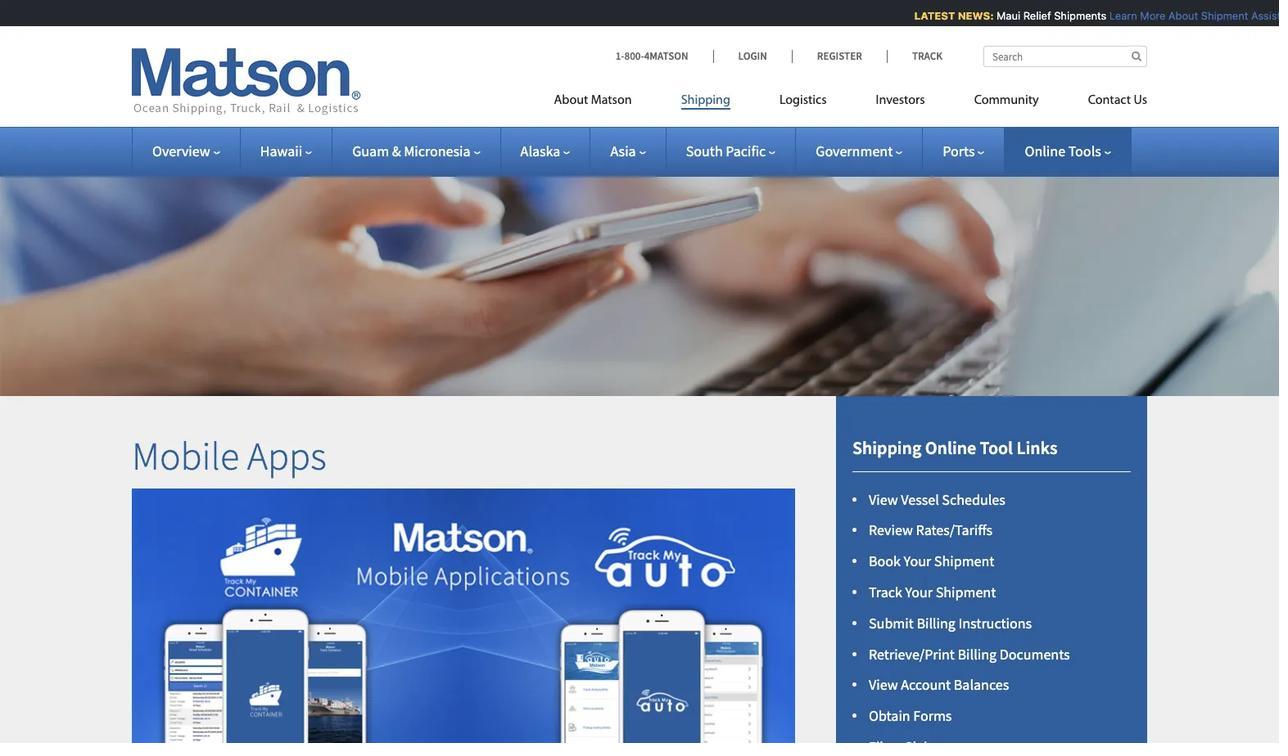 Task type: vqa. For each thing, say whether or not it's contained in the screenshot.
Federal Railroad Administration (FRA)
no



Task type: describe. For each thing, give the bounding box(es) containing it.
shipping online tool links
[[853, 437, 1058, 460]]

retrieve/print billing documents
[[869, 645, 1070, 664]]

shipment for book your shipment
[[934, 552, 995, 571]]

obtain
[[869, 707, 911, 726]]

guam
[[352, 142, 389, 161]]

search image
[[1132, 51, 1142, 61]]

shipping for shipping online tool links
[[853, 437, 922, 460]]

online tools
[[1025, 142, 1101, 161]]

south pacific link
[[686, 142, 776, 161]]

about matson
[[554, 94, 632, 107]]

login link
[[713, 49, 792, 63]]

tool
[[980, 437, 1013, 460]]

more
[[1133, 9, 1159, 22]]

1-800-4matson link
[[616, 49, 713, 63]]

obtain forms link
[[869, 707, 952, 726]]

mobile apps
[[132, 432, 327, 481]]

shipping online tool links section
[[816, 397, 1168, 744]]

learn
[[1103, 9, 1131, 22]]

1-800-4matson
[[616, 49, 688, 63]]

submit billing instructions
[[869, 614, 1032, 633]]

view account balances link
[[869, 676, 1009, 695]]

south
[[686, 142, 723, 161]]

community link
[[950, 86, 1064, 120]]

obtain forms
[[869, 707, 952, 726]]

contact us
[[1088, 94, 1148, 107]]

top menu navigation
[[554, 86, 1148, 120]]

guam & micronesia
[[352, 142, 471, 161]]

view vessel schedules
[[869, 490, 1006, 509]]

asia link
[[611, 142, 646, 161]]

guam & micronesia link
[[352, 142, 480, 161]]

latest news: maui relief shipments learn more about shipment assista
[[908, 9, 1279, 22]]

view vessel schedules link
[[869, 490, 1006, 509]]

book your shipment link
[[869, 552, 995, 571]]

0 vertical spatial about
[[1162, 9, 1192, 22]]

800-
[[625, 49, 644, 63]]

your for track
[[905, 583, 933, 602]]

contact us link
[[1064, 86, 1148, 120]]

book your shipment
[[869, 552, 995, 571]]

shipping link
[[657, 86, 755, 120]]

investors
[[876, 94, 925, 107]]

apps
[[247, 432, 327, 481]]

vessel
[[901, 490, 939, 509]]

submit
[[869, 614, 914, 633]]

mobile
[[132, 432, 239, 481]]

account
[[901, 676, 951, 695]]

logistics
[[780, 94, 827, 107]]

south pacific
[[686, 142, 766, 161]]

latest
[[908, 9, 948, 22]]

overview
[[152, 142, 210, 161]]

view account balances
[[869, 676, 1009, 695]]

online tools link
[[1025, 142, 1111, 161]]

retrieve/print
[[869, 645, 955, 664]]

0 vertical spatial shipment
[[1194, 9, 1242, 22]]

register
[[817, 49, 862, 63]]

community
[[974, 94, 1039, 107]]

us
[[1134, 94, 1148, 107]]

micronesia
[[404, 142, 471, 161]]

contact
[[1088, 94, 1131, 107]]



Task type: locate. For each thing, give the bounding box(es) containing it.
government
[[816, 142, 893, 161]]

1 horizontal spatial billing
[[958, 645, 997, 664]]

1 horizontal spatial about
[[1162, 9, 1192, 22]]

0 horizontal spatial billing
[[917, 614, 956, 633]]

news:
[[951, 9, 987, 22]]

ports link
[[943, 142, 985, 161]]

track down book at the bottom right of page
[[869, 583, 902, 602]]

instructions
[[959, 614, 1032, 633]]

track your shipment
[[869, 583, 996, 602]]

hawaii
[[260, 142, 302, 161]]

0 vertical spatial billing
[[917, 614, 956, 633]]

online left tool
[[925, 437, 976, 460]]

view up review
[[869, 490, 898, 509]]

customer inputing information via laptop to matson's online tools. image
[[0, 151, 1279, 397]]

track for track your shipment
[[869, 583, 902, 602]]

overview link
[[152, 142, 220, 161]]

shipment up submit billing instructions link
[[936, 583, 996, 602]]

maui
[[990, 9, 1014, 22]]

1 horizontal spatial track
[[912, 49, 943, 63]]

retrieve/print billing documents link
[[869, 645, 1070, 664]]

schedules
[[942, 490, 1006, 509]]

shipment down 'rates/tariffs' at right bottom
[[934, 552, 995, 571]]

shipping inside top menu navigation
[[681, 94, 731, 107]]

1 vertical spatial shipment
[[934, 552, 995, 571]]

1 view from the top
[[869, 490, 898, 509]]

billing for submit
[[917, 614, 956, 633]]

billing for retrieve/print
[[958, 645, 997, 664]]

relief
[[1017, 9, 1044, 22]]

1 horizontal spatial shipping
[[853, 437, 922, 460]]

0 horizontal spatial track
[[869, 583, 902, 602]]

shipment for track your shipment
[[936, 583, 996, 602]]

view
[[869, 490, 898, 509], [869, 676, 898, 695]]

shipping up vessel
[[853, 437, 922, 460]]

2 vertical spatial shipment
[[936, 583, 996, 602]]

&
[[392, 142, 401, 161]]

shipping for shipping
[[681, 94, 731, 107]]

4matson
[[644, 49, 688, 63]]

your
[[904, 552, 931, 571], [905, 583, 933, 602]]

asia
[[611, 142, 636, 161]]

billing down track your shipment
[[917, 614, 956, 633]]

blue matson logo with ocean, shipping, truck, rail and logistics written beneath it. image
[[132, 48, 361, 115]]

shipment
[[1194, 9, 1242, 22], [934, 552, 995, 571], [936, 583, 996, 602]]

review
[[869, 521, 913, 540]]

track down latest
[[912, 49, 943, 63]]

register link
[[792, 49, 887, 63]]

0 vertical spatial track
[[912, 49, 943, 63]]

view for view vessel schedules
[[869, 490, 898, 509]]

pacific
[[726, 142, 766, 161]]

0 vertical spatial your
[[904, 552, 931, 571]]

shipment left assista
[[1194, 9, 1242, 22]]

alaska link
[[521, 142, 570, 161]]

review rates/tariffs link
[[869, 521, 993, 540]]

shipping inside section
[[853, 437, 922, 460]]

track for track link on the right top of page
[[912, 49, 943, 63]]

view for view account balances
[[869, 676, 898, 695]]

investors link
[[851, 86, 950, 120]]

0 horizontal spatial about
[[554, 94, 588, 107]]

alaska
[[521, 142, 561, 161]]

your right book at the bottom right of page
[[904, 552, 931, 571]]

about right more
[[1162, 9, 1192, 22]]

1 vertical spatial your
[[905, 583, 933, 602]]

rates/tariffs
[[916, 521, 993, 540]]

your for book
[[904, 552, 931, 571]]

documents
[[1000, 645, 1070, 664]]

0 vertical spatial view
[[869, 490, 898, 509]]

matson
[[591, 94, 632, 107]]

assista
[[1245, 9, 1279, 22]]

track
[[912, 49, 943, 63], [869, 583, 902, 602]]

forms
[[913, 707, 952, 726]]

0 vertical spatial online
[[1025, 142, 1066, 161]]

1 vertical spatial view
[[869, 676, 898, 695]]

about matson link
[[554, 86, 657, 120]]

shipping up south
[[681, 94, 731, 107]]

0 horizontal spatial online
[[925, 437, 976, 460]]

1 vertical spatial shipping
[[853, 437, 922, 460]]

2 view from the top
[[869, 676, 898, 695]]

billing up balances
[[958, 645, 997, 664]]

0 vertical spatial shipping
[[681, 94, 731, 107]]

links
[[1017, 437, 1058, 460]]

Search search field
[[984, 46, 1148, 67]]

track your shipment link
[[869, 583, 996, 602]]

government link
[[816, 142, 903, 161]]

view up obtain
[[869, 676, 898, 695]]

ports
[[943, 142, 975, 161]]

login
[[738, 49, 767, 63]]

online left 'tools'
[[1025, 142, 1066, 161]]

online inside section
[[925, 437, 976, 460]]

tools
[[1069, 142, 1101, 161]]

book
[[869, 552, 901, 571]]

billing
[[917, 614, 956, 633], [958, 645, 997, 664]]

review rates/tariffs
[[869, 521, 993, 540]]

balances
[[954, 676, 1009, 695]]

1 vertical spatial about
[[554, 94, 588, 107]]

track link
[[887, 49, 943, 63]]

shipments
[[1047, 9, 1100, 22]]

learn more about shipment assista link
[[1103, 9, 1279, 22]]

about
[[1162, 9, 1192, 22], [554, 94, 588, 107]]

1-
[[616, 49, 625, 63]]

your down book your shipment link
[[905, 583, 933, 602]]

1 vertical spatial billing
[[958, 645, 997, 664]]

None search field
[[984, 46, 1148, 67]]

track inside shipping online tool links section
[[869, 583, 902, 602]]

shipping
[[681, 94, 731, 107], [853, 437, 922, 460]]

online
[[1025, 142, 1066, 161], [925, 437, 976, 460]]

logistics link
[[755, 86, 851, 120]]

1 vertical spatial online
[[925, 437, 976, 460]]

0 horizontal spatial shipping
[[681, 94, 731, 107]]

about left matson at the top of the page
[[554, 94, 588, 107]]

1 horizontal spatial online
[[1025, 142, 1066, 161]]

hawaii link
[[260, 142, 312, 161]]

submit billing instructions link
[[869, 614, 1032, 633]]

about inside top menu navigation
[[554, 94, 588, 107]]

1 vertical spatial track
[[869, 583, 902, 602]]



